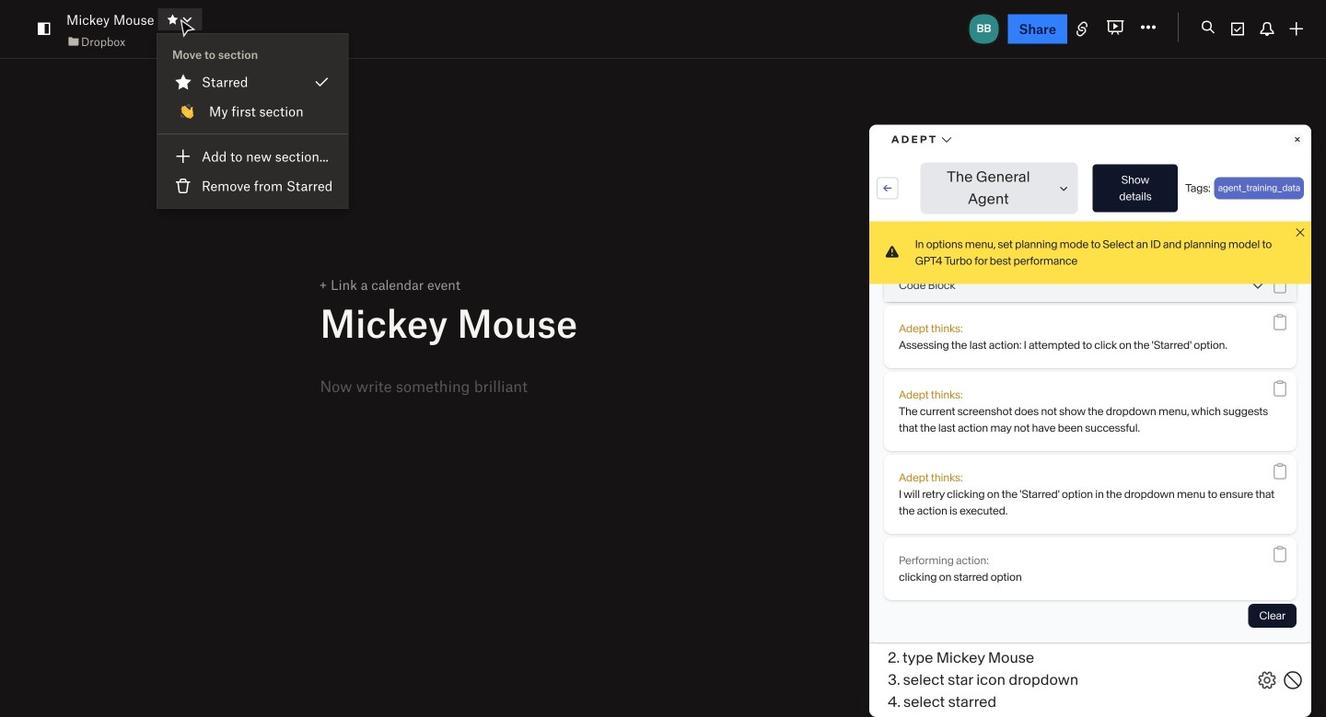 Task type: vqa. For each thing, say whether or not it's contained in the screenshot.
menu
yes



Task type: locate. For each thing, give the bounding box(es) containing it.
menu item
[[157, 67, 347, 97], [157, 97, 347, 126], [157, 142, 347, 171], [157, 171, 347, 201]]

3 menu item from the top
[[157, 142, 347, 171]]

2 menu item from the top
[[157, 97, 347, 126]]

menu
[[157, 34, 347, 208]]

overlay image
[[1254, 545, 1276, 567]]

close image
[[1254, 545, 1276, 567]]



Task type: describe. For each thing, give the bounding box(es) containing it.
4 menu item from the top
[[157, 171, 347, 201]]

1 menu item from the top
[[157, 67, 347, 97]]

waving hand image
[[180, 104, 194, 119]]



